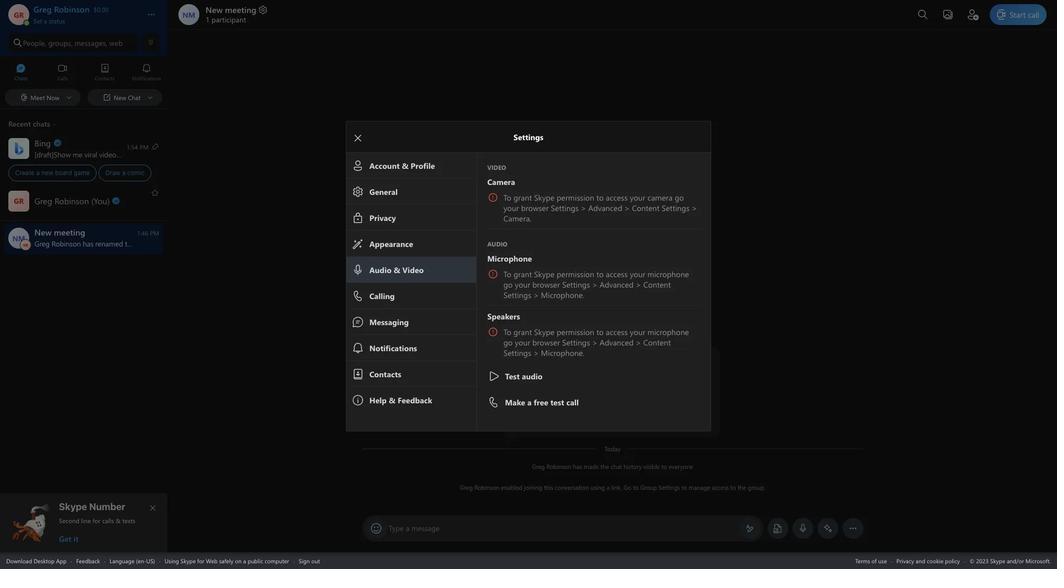 Task type: describe. For each thing, give the bounding box(es) containing it.
sign out link
[[299, 558, 320, 565]]

to grant skype permission to access your camera go your browser settings > advanced > content settings > camera.
[[504, 193, 699, 224]]

second line for calls & texts
[[59, 517, 135, 525]]

message
[[412, 524, 440, 534]]

3 to from the top
[[504, 327, 511, 338]]

2 to grant skype permission to access your microphone go your browser settings > advanced > content settings > microphone. from the top
[[504, 327, 691, 358]]

groups,
[[48, 38, 72, 48]]

manage
[[689, 484, 710, 492]]

using
[[591, 484, 605, 492]]

2 to from the top
[[504, 269, 511, 280]]

new meeting button
[[206, 4, 268, 15]]

link.
[[611, 484, 622, 492]]

greg for greg robinson enabled joining this conversation using a link. go to group settings to manage access to the group.
[[460, 484, 473, 492]]

videos
[[99, 149, 119, 159]]

robinson for has made the chat history visible to everyone
[[546, 463, 571, 471]]

web
[[206, 558, 218, 565]]

people,
[[23, 38, 46, 48]]

download
[[6, 558, 32, 565]]

get it
[[59, 534, 78, 545]]

2 microphone from the top
[[648, 327, 689, 338]]

us)
[[146, 558, 155, 565]]

using skype for web safely on a public computer
[[165, 558, 289, 565]]

privacy
[[897, 558, 914, 565]]

conversation
[[555, 484, 589, 492]]

create
[[15, 169, 34, 177]]

privacy and cookie policy link
[[897, 558, 960, 565]]

number
[[89, 502, 125, 513]]

1 vertical spatial on
[[235, 558, 242, 565]]

safely
[[219, 558, 233, 565]]

content inside to grant skype permission to access your camera go your browser settings > advanced > content settings > camera.
[[632, 203, 660, 213]]

1 horizontal spatial the
[[738, 484, 746, 492]]

[draft]show
[[34, 149, 71, 159]]

skype number element
[[9, 502, 159, 545]]

and
[[916, 558, 925, 565]]

second
[[59, 517, 79, 525]]

[draft]show me viral videos on tiktok
[[34, 149, 151, 159]]

group
[[640, 484, 657, 492]]

messages,
[[74, 38, 107, 48]]

calls
[[102, 517, 114, 525]]

app
[[56, 558, 67, 565]]

0 horizontal spatial the
[[601, 463, 609, 471]]

web
[[109, 38, 123, 48]]

go
[[624, 484, 631, 492]]

board
[[55, 169, 72, 177]]

visible
[[643, 463, 660, 471]]

this
[[544, 484, 553, 492]]

line
[[81, 517, 91, 525]]

3 grant from the top
[[514, 327, 532, 338]]

camera
[[648, 193, 673, 203]]

2 grant from the top
[[514, 269, 532, 280]]

joining
[[524, 484, 542, 492]]

2 vertical spatial go
[[504, 338, 513, 348]]

new
[[41, 169, 53, 177]]

texts
[[122, 517, 135, 525]]

feedback
[[76, 558, 100, 565]]

game
[[74, 169, 90, 177]]

people, groups, messages, web
[[23, 38, 123, 48]]

3 permission from the top
[[557, 327, 594, 338]]

type
[[389, 524, 404, 534]]

desktop
[[34, 558, 55, 565]]

a left 'public'
[[243, 558, 246, 565]]

feedback link
[[76, 558, 100, 565]]

comic
[[127, 169, 145, 177]]

cookie
[[927, 558, 944, 565]]

to inside to grant skype permission to access your camera go your browser settings > advanced > content settings > camera.
[[504, 193, 511, 203]]

terms of use link
[[855, 558, 887, 565]]

greg robinson has made the chat history visible to everyone
[[532, 463, 693, 471]]

access inside to grant skype permission to access your camera go your browser settings > advanced > content settings > camera.
[[606, 193, 628, 203]]

computer
[[265, 558, 289, 565]]

a for status
[[44, 17, 47, 25]]

meeting
[[225, 4, 256, 15]]

1 vertical spatial go
[[504, 280, 513, 290]]

public
[[248, 558, 263, 565]]

status
[[49, 17, 65, 25]]

sign out
[[299, 558, 320, 565]]

for for calls
[[93, 517, 100, 525]]

language
[[110, 558, 134, 565]]

out
[[311, 558, 320, 565]]

using
[[165, 558, 179, 565]]

enabled
[[501, 484, 522, 492]]

everyone
[[669, 463, 693, 471]]

set
[[33, 17, 42, 25]]

download desktop app link
[[6, 558, 67, 565]]

a for message
[[406, 524, 410, 534]]

skype inside to grant skype permission to access your camera go your browser settings > advanced > content settings > camera.
[[534, 193, 555, 203]]



Task type: vqa. For each thing, say whether or not it's contained in the screenshot.
the leftmost Robinson
yes



Task type: locate. For each thing, give the bounding box(es) containing it.
on left 'tiktok' on the top of the page
[[121, 149, 129, 159]]

sign
[[299, 558, 310, 565]]

1 vertical spatial to
[[504, 269, 511, 280]]

group.
[[748, 484, 765, 492]]

greg up joining
[[532, 463, 545, 471]]

0 vertical spatial the
[[601, 463, 609, 471]]

1 grant from the top
[[514, 193, 532, 203]]

a right type
[[406, 524, 410, 534]]

&
[[116, 517, 121, 525]]

to inside to grant skype permission to access your camera go your browser settings > advanced > content settings > camera.
[[597, 193, 604, 203]]

robinson for enabled joining this conversation using a link. go to group settings to manage access to the group.
[[474, 484, 499, 492]]

chat
[[611, 463, 622, 471]]

terms of use
[[855, 558, 887, 565]]

greg robinson enabled joining this conversation using a link. go to group settings to manage access to the group.
[[460, 484, 765, 492]]

skype number
[[59, 502, 125, 513]]

microphone
[[648, 269, 689, 280], [648, 327, 689, 338]]

1 vertical spatial browser
[[533, 280, 560, 290]]

draw a comic
[[105, 169, 145, 177]]

get
[[59, 534, 71, 545]]

1 vertical spatial content
[[643, 280, 671, 290]]

0 vertical spatial content
[[632, 203, 660, 213]]

0 horizontal spatial greg
[[460, 484, 473, 492]]

1 vertical spatial to grant skype permission to access your microphone go your browser settings > advanced > content settings > microphone.
[[504, 327, 691, 358]]

for inside skype number element
[[93, 517, 100, 525]]

robinson left has on the right of the page
[[546, 463, 571, 471]]

greg for greg robinson has made the chat history visible to everyone
[[532, 463, 545, 471]]

your
[[630, 193, 645, 203], [504, 203, 519, 213], [630, 269, 645, 280], [515, 280, 530, 290], [630, 327, 645, 338], [515, 338, 530, 348]]

a left link.
[[607, 484, 610, 492]]

language (en-us) link
[[110, 558, 155, 565]]

Type a message text field
[[389, 524, 737, 535]]

set a status button
[[33, 15, 137, 25]]

browser inside to grant skype permission to access your camera go your browser settings > advanced > content settings > camera.
[[521, 203, 549, 213]]

made
[[584, 463, 599, 471]]

new
[[206, 4, 223, 15]]

a right 'set'
[[44, 17, 47, 25]]

a inside "button"
[[44, 17, 47, 25]]

1 horizontal spatial for
[[197, 558, 204, 565]]

using skype for web safely on a public computer link
[[165, 558, 289, 565]]

go inside to grant skype permission to access your camera go your browser settings > advanced > content settings > camera.
[[675, 193, 684, 203]]

1 horizontal spatial on
[[235, 558, 242, 565]]

access
[[606, 193, 628, 203], [606, 269, 628, 280], [606, 327, 628, 338], [712, 484, 729, 492]]

terms
[[855, 558, 870, 565]]

0 vertical spatial advanced
[[588, 203, 622, 213]]

tab list
[[0, 59, 167, 88]]

create a new board game
[[15, 169, 90, 177]]

0 vertical spatial browser
[[521, 203, 549, 213]]

go
[[675, 193, 684, 203], [504, 280, 513, 290], [504, 338, 513, 348]]

>
[[581, 203, 586, 213], [625, 203, 630, 213], [692, 203, 697, 213], [592, 280, 598, 290], [636, 280, 641, 290], [533, 290, 539, 301], [592, 338, 598, 348], [636, 338, 641, 348], [533, 348, 539, 358]]

permission
[[557, 193, 594, 203], [557, 269, 594, 280], [557, 327, 594, 338]]

the left group. on the right bottom of page
[[738, 484, 746, 492]]

1 vertical spatial microphone
[[648, 327, 689, 338]]

viral
[[84, 149, 97, 159]]

robinson
[[546, 463, 571, 471], [474, 484, 499, 492]]

0 vertical spatial greg
[[532, 463, 545, 471]]

of
[[872, 558, 877, 565]]

0 vertical spatial for
[[93, 517, 100, 525]]

2 vertical spatial to
[[504, 327, 511, 338]]

to grant skype permission to access your microphone go your browser settings > advanced > content settings > microphone.
[[504, 269, 691, 301], [504, 327, 691, 358]]

language (en-us)
[[110, 558, 155, 565]]

0 vertical spatial on
[[121, 149, 129, 159]]

people, groups, messages, web button
[[8, 33, 138, 52]]

1 vertical spatial grant
[[514, 269, 532, 280]]

0 vertical spatial to
[[504, 193, 511, 203]]

the left the chat
[[601, 463, 609, 471]]

1 horizontal spatial robinson
[[546, 463, 571, 471]]

1 microphone. from the top
[[541, 290, 585, 301]]

0 vertical spatial grant
[[514, 193, 532, 203]]

for
[[93, 517, 100, 525], [197, 558, 204, 565]]

grant inside to grant skype permission to access your camera go your browser settings > advanced > content settings > camera.
[[514, 193, 532, 203]]

2 permission from the top
[[557, 269, 594, 280]]

greg
[[532, 463, 545, 471], [460, 484, 473, 492]]

draw
[[105, 169, 120, 177]]

it
[[74, 534, 78, 545]]

1 microphone from the top
[[648, 269, 689, 280]]

2 vertical spatial content
[[643, 338, 671, 348]]

the
[[601, 463, 609, 471], [738, 484, 746, 492]]

a
[[44, 17, 47, 25], [36, 169, 40, 177], [122, 169, 126, 177], [607, 484, 610, 492], [406, 524, 410, 534], [243, 558, 246, 565]]

2 vertical spatial permission
[[557, 327, 594, 338]]

for left web
[[197, 558, 204, 565]]

a for new
[[36, 169, 40, 177]]

1 vertical spatial robinson
[[474, 484, 499, 492]]

0 vertical spatial go
[[675, 193, 684, 203]]

1 vertical spatial permission
[[557, 269, 594, 280]]

type a message
[[389, 524, 440, 534]]

on right safely
[[235, 558, 242, 565]]

1 vertical spatial microphone.
[[541, 348, 585, 358]]

on
[[121, 149, 129, 159], [235, 558, 242, 565]]

0 horizontal spatial on
[[121, 149, 129, 159]]

0 horizontal spatial for
[[93, 517, 100, 525]]

me
[[73, 149, 83, 159]]

greg left enabled
[[460, 484, 473, 492]]

use
[[878, 558, 887, 565]]

permission inside to grant skype permission to access your camera go your browser settings > advanced > content settings > camera.
[[557, 193, 594, 203]]

privacy and cookie policy
[[897, 558, 960, 565]]

0 horizontal spatial robinson
[[474, 484, 499, 492]]

new meeting
[[206, 4, 256, 15]]

1 to grant skype permission to access your microphone go your browser settings > advanced > content settings > microphone. from the top
[[504, 269, 691, 301]]

0 vertical spatial to grant skype permission to access your microphone go your browser settings > advanced > content settings > microphone.
[[504, 269, 691, 301]]

1 vertical spatial advanced
[[600, 280, 634, 290]]

1 vertical spatial for
[[197, 558, 204, 565]]

audio & video settings dialog
[[346, 121, 726, 432]]

to
[[597, 193, 604, 203], [597, 269, 604, 280], [597, 327, 604, 338], [662, 463, 667, 471], [633, 484, 639, 492], [682, 484, 687, 492], [731, 484, 736, 492]]

(en-
[[136, 558, 146, 565]]

has
[[573, 463, 582, 471]]

policy
[[945, 558, 960, 565]]

advanced inside to grant skype permission to access your camera go your browser settings > advanced > content settings > camera.
[[588, 203, 622, 213]]

content
[[632, 203, 660, 213], [643, 280, 671, 290], [643, 338, 671, 348]]

tiktok
[[131, 149, 151, 159]]

2 vertical spatial browser
[[533, 338, 560, 348]]

a right draw
[[122, 169, 126, 177]]

1 vertical spatial greg
[[460, 484, 473, 492]]

a left new
[[36, 169, 40, 177]]

1 permission from the top
[[557, 193, 594, 203]]

1 to from the top
[[504, 193, 511, 203]]

download desktop app
[[6, 558, 67, 565]]

0 vertical spatial microphone.
[[541, 290, 585, 301]]

camera.
[[504, 213, 532, 224]]

2 vertical spatial advanced
[[600, 338, 634, 348]]

1 horizontal spatial greg
[[532, 463, 545, 471]]

robinson left enabled
[[474, 484, 499, 492]]

2 vertical spatial grant
[[514, 327, 532, 338]]

set a status
[[33, 17, 65, 25]]

2 microphone. from the top
[[541, 348, 585, 358]]

history
[[624, 463, 642, 471]]

0 vertical spatial robinson
[[546, 463, 571, 471]]

0 vertical spatial permission
[[557, 193, 594, 203]]

for for web
[[197, 558, 204, 565]]

grant
[[514, 193, 532, 203], [514, 269, 532, 280], [514, 327, 532, 338]]

0 vertical spatial microphone
[[648, 269, 689, 280]]

a for comic
[[122, 169, 126, 177]]

for right line at bottom
[[93, 517, 100, 525]]

1 vertical spatial the
[[738, 484, 746, 492]]



